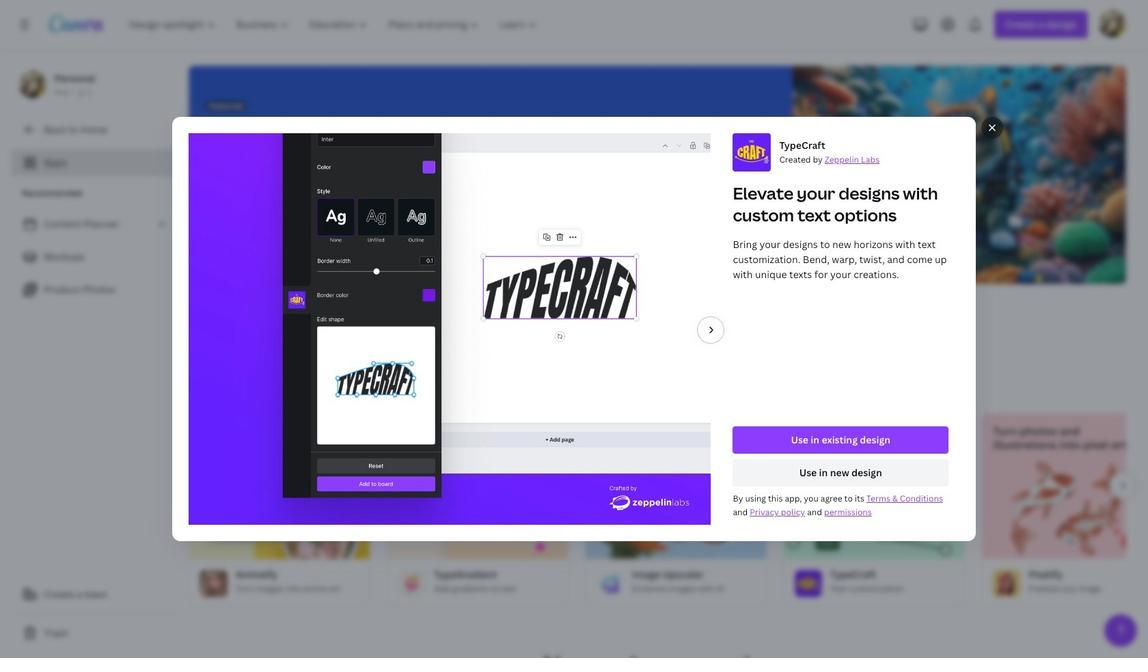 Task type: locate. For each thing, give the bounding box(es) containing it.
0 vertical spatial typegradient image
[[388, 463, 568, 559]]

typegradient image
[[388, 463, 568, 559], [399, 570, 426, 598]]

top level navigation element
[[120, 11, 549, 38]]

animeify image
[[189, 463, 370, 559]]

typecraft image
[[784, 463, 965, 559]]

list
[[11, 211, 178, 304]]

image upscaler image
[[586, 463, 767, 559], [597, 570, 624, 598]]

1 vertical spatial typegradient image
[[399, 570, 426, 598]]

pixelify image
[[983, 463, 1149, 559]]

1 vertical spatial image upscaler image
[[597, 570, 624, 598]]



Task type: describe. For each thing, give the bounding box(es) containing it.
Input field to search for apps search field
[[216, 296, 426, 322]]

0 vertical spatial image upscaler image
[[586, 463, 767, 559]]

typecraft image
[[795, 570, 823, 598]]

pixelify image
[[994, 570, 1021, 598]]

an image with a cursor next to a text box containing the prompt "a cat going scuba diving" to generate an image. the generated image of a cat doing scuba diving is behind the text box. image
[[738, 66, 1127, 284]]

animeify image
[[200, 570, 228, 598]]



Task type: vqa. For each thing, say whether or not it's contained in the screenshot.
the left your
no



